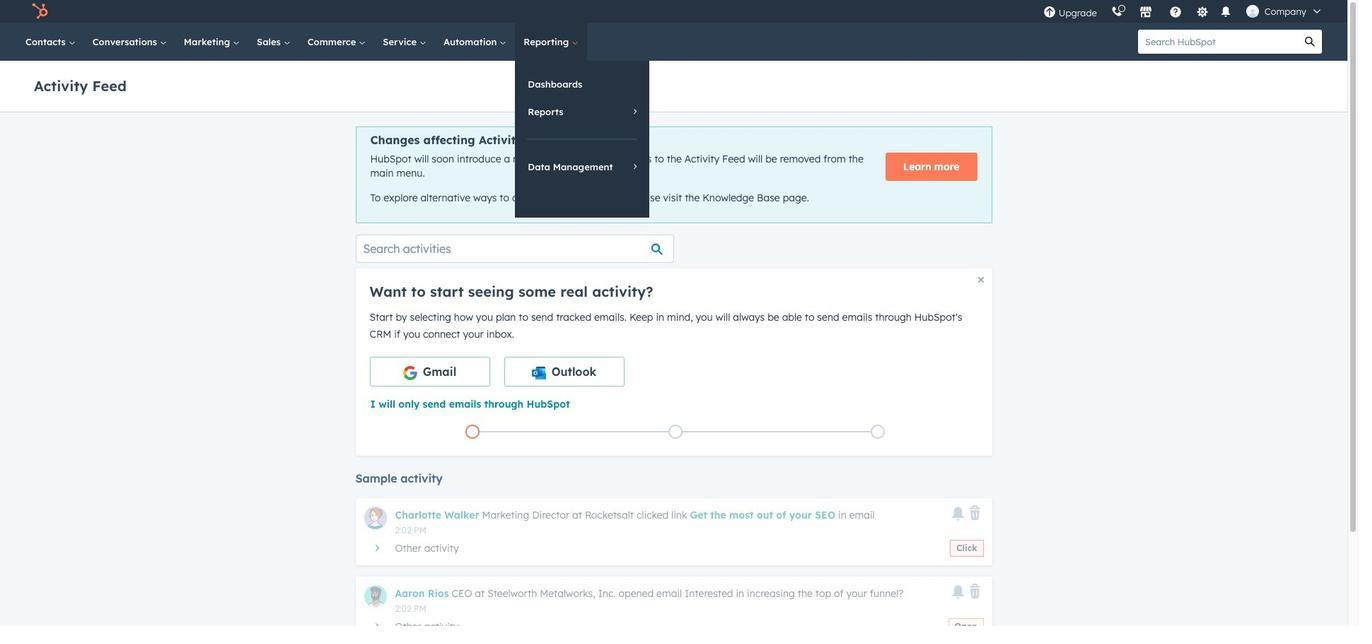 Task type: locate. For each thing, give the bounding box(es) containing it.
list
[[371, 422, 980, 442]]

jacob simon image
[[1247, 5, 1259, 18]]

close image
[[978, 277, 984, 283]]

onboarding.steps.finalstep.title image
[[875, 429, 882, 437]]

menu
[[1037, 0, 1331, 23]]

marketplaces image
[[1140, 6, 1153, 19]]

reporting menu
[[515, 61, 650, 218]]

None checkbox
[[370, 357, 490, 387], [504, 357, 624, 387], [370, 357, 490, 387], [504, 357, 624, 387]]



Task type: vqa. For each thing, say whether or not it's contained in the screenshot.
onboarding.steps.finalStep.title icon
yes



Task type: describe. For each thing, give the bounding box(es) containing it.
Search HubSpot search field
[[1139, 30, 1298, 54]]

Search activities search field
[[356, 235, 674, 263]]

onboarding.steps.sendtrackedemailingmail.title image
[[672, 429, 679, 437]]



